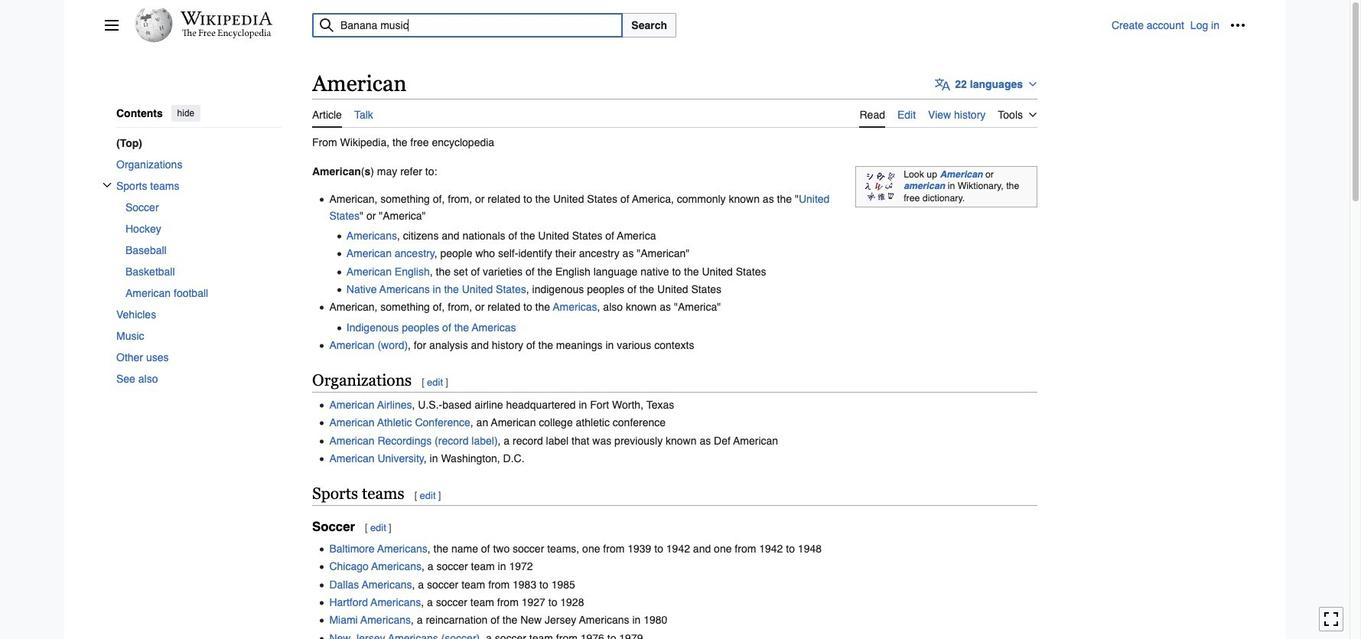Task type: vqa. For each thing, say whether or not it's contained in the screenshot.
'year' inside the [3] and several religious observances in the first half of the month were originally new year
no



Task type: describe. For each thing, give the bounding box(es) containing it.
Search Wikipedia search field
[[294, 13, 623, 38]]

the free encyclopedia image
[[182, 29, 271, 39]]

wikipedia image
[[181, 11, 273, 25]]

fullscreen image
[[1324, 612, 1340, 627]]



Task type: locate. For each thing, give the bounding box(es) containing it.
main content
[[306, 69, 1246, 639]]

x small image
[[103, 180, 112, 189]]

language progressive image
[[936, 76, 951, 92]]

personal tools navigation
[[1112, 13, 1251, 38]]

menu image
[[104, 18, 119, 33]]

log in and more options image
[[1231, 18, 1246, 33]]

search results list box
[[295, 38, 623, 109]]

None search field
[[294, 13, 1112, 111]]



